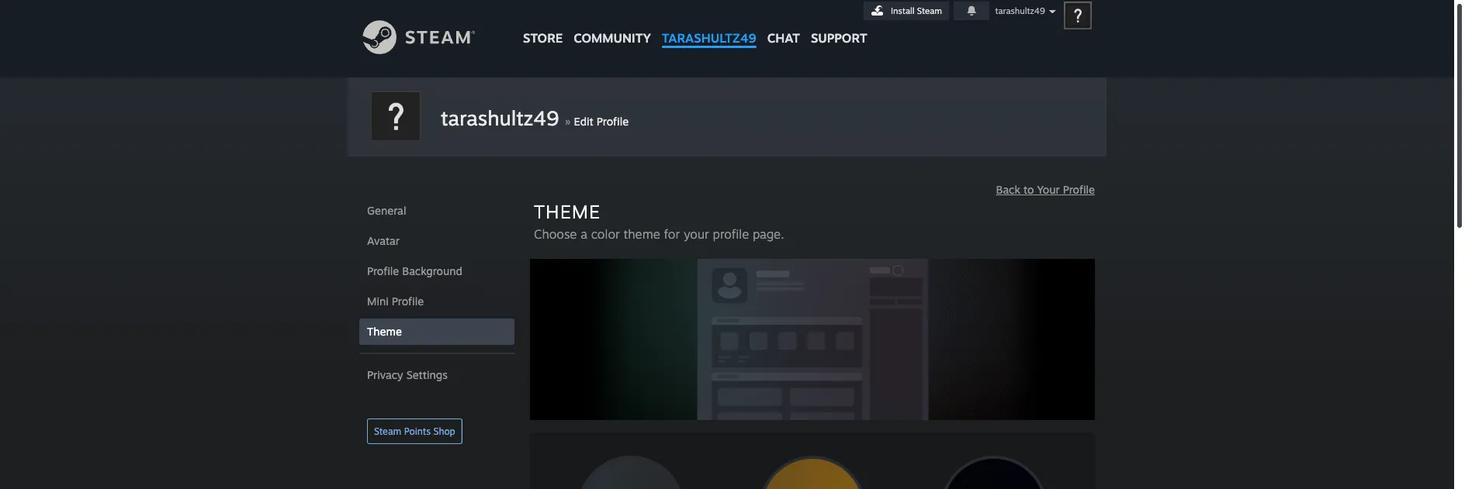 Task type: vqa. For each thing, say whether or not it's contained in the screenshot.
0 to the top
no



Task type: describe. For each thing, give the bounding box(es) containing it.
theme link
[[359, 319, 515, 345]]

general link
[[359, 198, 515, 224]]

profile inside tarashultz49 » edit profile
[[597, 115, 629, 128]]

mini profile
[[367, 295, 424, 308]]

theme for theme choose a color theme for your profile page.
[[534, 200, 601, 224]]

to
[[1024, 183, 1034, 196]]

install steam link
[[864, 2, 949, 20]]

theme
[[624, 227, 660, 242]]

mini profile link
[[359, 289, 515, 315]]

profile right "your"
[[1063, 183, 1095, 196]]

page.
[[753, 227, 784, 242]]

privacy settings link
[[359, 362, 515, 389]]

store link
[[518, 0, 568, 53]]

tarashultz49 » edit profile
[[441, 106, 629, 130]]

back
[[996, 183, 1021, 196]]

privacy settings
[[367, 369, 448, 382]]

store
[[523, 30, 563, 46]]

profile right mini
[[392, 295, 424, 308]]

settings
[[406, 369, 448, 382]]

choose
[[534, 227, 577, 242]]

theme for theme
[[367, 325, 402, 338]]

profile background
[[367, 265, 462, 278]]

shop
[[433, 426, 455, 438]]

for
[[664, 227, 680, 242]]

steam inside install steam link
[[917, 5, 942, 16]]

steam inside steam points shop link
[[374, 426, 401, 438]]

avatar
[[367, 234, 400, 248]]

mini
[[367, 295, 389, 308]]

back to your profile
[[996, 183, 1095, 196]]

profile background link
[[359, 258, 515, 285]]

steam points shop
[[374, 426, 455, 438]]

a
[[581, 227, 588, 242]]

profile
[[713, 227, 749, 242]]

1 horizontal spatial tarashultz49
[[662, 30, 756, 46]]

0 horizontal spatial tarashultz49
[[441, 106, 559, 130]]

back to your profile link
[[996, 183, 1095, 196]]

color
[[591, 227, 620, 242]]



Task type: locate. For each thing, give the bounding box(es) containing it.
profile right the edit on the left of page
[[597, 115, 629, 128]]

install
[[891, 5, 915, 16]]

chat
[[767, 30, 800, 46]]

0 horizontal spatial tarashultz49 link
[[441, 106, 559, 130]]

1 vertical spatial theme
[[367, 325, 402, 338]]

community
[[574, 30, 651, 46]]

theme
[[534, 200, 601, 224], [367, 325, 402, 338]]

1 vertical spatial tarashultz49 link
[[441, 106, 559, 130]]

general
[[367, 204, 406, 217]]

theme up choose
[[534, 200, 601, 224]]

0 vertical spatial steam
[[917, 5, 942, 16]]

support link
[[806, 0, 873, 50]]

privacy
[[367, 369, 403, 382]]

0 vertical spatial tarashultz49 link
[[656, 0, 762, 53]]

tarashultz49 link
[[656, 0, 762, 53], [441, 106, 559, 130]]

1 horizontal spatial steam
[[917, 5, 942, 16]]

steam
[[917, 5, 942, 16], [374, 426, 401, 438]]

steam left points
[[374, 426, 401, 438]]

your
[[684, 227, 709, 242]]

theme choose a color theme for your profile page.
[[534, 200, 784, 242]]

1 horizontal spatial tarashultz49 link
[[656, 0, 762, 53]]

0 vertical spatial theme
[[534, 200, 601, 224]]

0 horizontal spatial steam
[[374, 426, 401, 438]]

»
[[565, 113, 571, 129]]

theme inside theme choose a color theme for your profile page.
[[534, 200, 601, 224]]

steam right install
[[917, 5, 942, 16]]

2 horizontal spatial tarashultz49
[[995, 5, 1045, 16]]

profile down avatar
[[367, 265, 399, 278]]

community link
[[568, 0, 656, 53]]

2 vertical spatial tarashultz49
[[441, 106, 559, 130]]

your
[[1037, 183, 1060, 196]]

steam points shop link
[[367, 419, 462, 445]]

install steam
[[891, 5, 942, 16]]

theme down mini
[[367, 325, 402, 338]]

0 vertical spatial tarashultz49
[[995, 5, 1045, 16]]

edit profile link
[[574, 115, 629, 128]]

tarashultz49 link left chat
[[656, 0, 762, 53]]

edit
[[574, 115, 594, 128]]

0 horizontal spatial theme
[[367, 325, 402, 338]]

1 vertical spatial tarashultz49
[[662, 30, 756, 46]]

background
[[402, 265, 462, 278]]

profile
[[597, 115, 629, 128], [1063, 183, 1095, 196], [367, 265, 399, 278], [392, 295, 424, 308]]

1 vertical spatial steam
[[374, 426, 401, 438]]

tarashultz49
[[995, 5, 1045, 16], [662, 30, 756, 46], [441, 106, 559, 130]]

chat link
[[762, 0, 806, 50]]

1 horizontal spatial theme
[[534, 200, 601, 224]]

avatar link
[[359, 228, 515, 255]]

points
[[404, 426, 431, 438]]

tarashultz49 link left »
[[441, 106, 559, 130]]

support
[[811, 30, 867, 46]]



